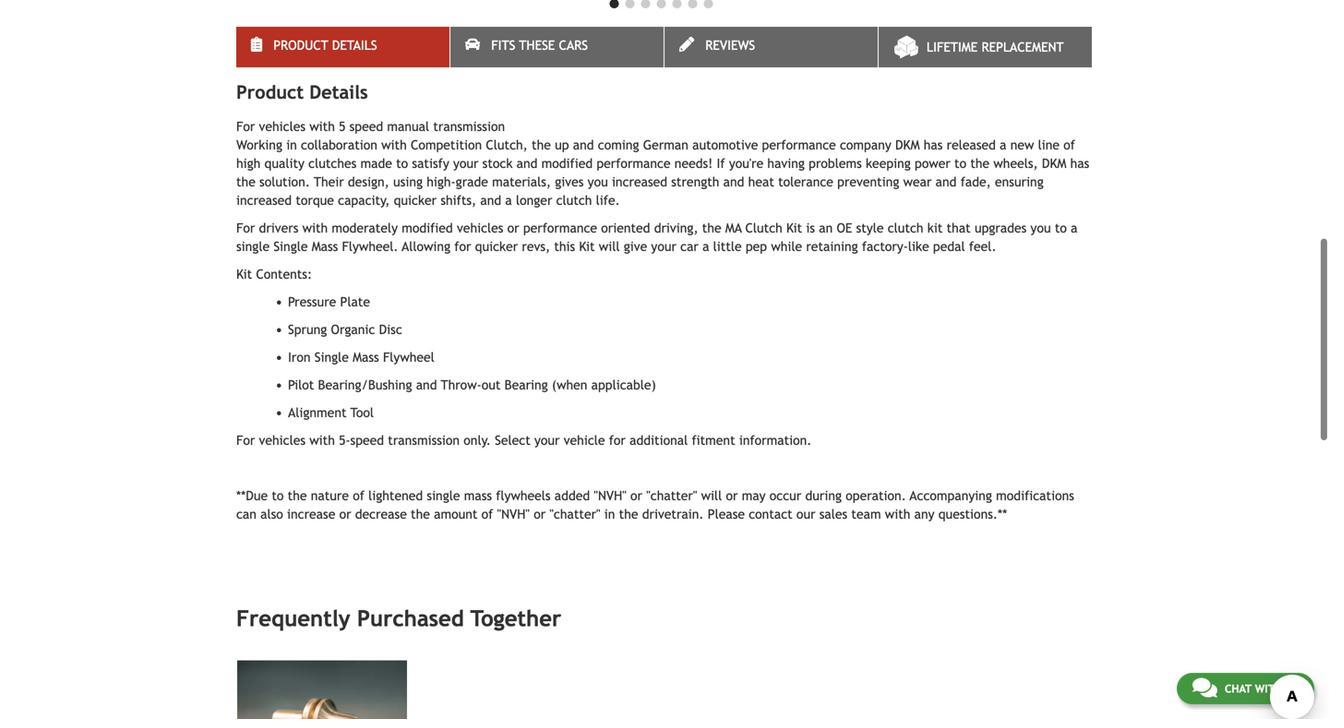 Task type: locate. For each thing, give the bounding box(es) containing it.
0 vertical spatial will
[[599, 239, 620, 254]]

kit right the this
[[579, 239, 595, 254]]

or inside "for drivers with moderately modified vehicles or performance oriented driving, the ma clutch kit is an oe style clutch kit that upgrades you to a single single mass flywheel. allowing for quicker revs, this kit will give your car a little pep while retaining factory-like pedal feel."
[[507, 221, 519, 236]]

0 horizontal spatial increased
[[236, 193, 292, 208]]

has right wheels,
[[1071, 156, 1090, 171]]

flywheel.
[[342, 239, 398, 254]]

single
[[274, 239, 308, 254], [315, 350, 349, 365]]

pilot
[[288, 378, 314, 393]]

0 horizontal spatial single
[[274, 239, 308, 254]]

frequently purchased together
[[236, 606, 562, 632]]

single up amount
[[427, 489, 460, 503]]

0 vertical spatial of
[[1064, 138, 1075, 152]]

to up also
[[272, 489, 284, 503]]

bearing/bushing
[[318, 378, 412, 393]]

1 horizontal spatial single
[[427, 489, 460, 503]]

of right nature
[[353, 489, 365, 503]]

1 vertical spatial will
[[701, 489, 722, 503]]

"nvh" down flywheels
[[497, 507, 530, 522]]

1 horizontal spatial "chatter"
[[646, 489, 697, 503]]

the left ma
[[702, 221, 722, 236]]

kit contents:
[[236, 267, 312, 282]]

0 vertical spatial single
[[274, 239, 308, 254]]

0 vertical spatial for
[[454, 239, 471, 254]]

0 horizontal spatial in
[[286, 138, 297, 152]]

for drivers with moderately modified vehicles or performance oriented driving, the ma clutch kit is an oe style clutch kit that upgrades you to a single single mass flywheel. allowing for quicker revs, this kit will give your car a little pep while retaining factory-like pedal feel.
[[236, 221, 1078, 254]]

will
[[599, 239, 620, 254], [701, 489, 722, 503]]

lifetime replacement
[[927, 40, 1064, 55]]

0 vertical spatial increased
[[612, 175, 668, 189]]

2 vertical spatial your
[[534, 433, 560, 448]]

1 horizontal spatial will
[[701, 489, 722, 503]]

in inside working in collaboration with competition clutch, the up and coming german automotive performance company dkm has released a new line of high quality clutches made to satisfy your stock and modified performance needs! if you're having problems keeping power to the wheels, dkm has the solution. their design, using high-grade materials, gives you increased strength and heat tolerance preventing wear and fade, ensuring increased torque capacity, quicker shifts, and a longer clutch life.
[[286, 138, 297, 152]]

an
[[819, 221, 833, 236]]

speed right 5
[[350, 119, 383, 134]]

power
[[915, 156, 951, 171]]

single down the drivers
[[274, 239, 308, 254]]

sprung organic disc
[[288, 322, 402, 337]]

1 vertical spatial for
[[236, 221, 255, 236]]

1 vertical spatial speed
[[350, 433, 384, 448]]

1 vertical spatial single
[[427, 489, 460, 503]]

0 vertical spatial clutch
[[556, 193, 592, 208]]

1 for from the top
[[236, 119, 255, 134]]

bearing
[[505, 378, 548, 393]]

1 vertical spatial modified
[[402, 221, 453, 236]]

chat with us link
[[1177, 673, 1315, 704]]

your
[[453, 156, 479, 171], [651, 239, 677, 254], [534, 433, 560, 448]]

clutches
[[308, 156, 357, 171]]

1 horizontal spatial in
[[604, 507, 615, 522]]

with down torque
[[302, 221, 328, 236]]

0 vertical spatial "nvh"
[[594, 489, 627, 503]]

"nvh" right added
[[594, 489, 627, 503]]

0 horizontal spatial your
[[453, 156, 479, 171]]

1 horizontal spatial has
[[1071, 156, 1090, 171]]

modified up gives on the left
[[542, 156, 593, 171]]

0 vertical spatial dkm
[[895, 138, 920, 152]]

high
[[236, 156, 261, 171]]

details
[[332, 38, 377, 53], [309, 81, 368, 103]]

0 horizontal spatial for
[[454, 239, 471, 254]]

can
[[236, 507, 257, 522]]

strength
[[671, 175, 720, 189]]

single inside **due to the nature of lightened single mass flywheels added "nvh" or "chatter" will or may occur during operation. accompanying modifications can also increase or decrease the amount of "nvh" or "chatter" in the drivetrain. please contact our sales team with any questions.**
[[427, 489, 460, 503]]

mass up "bearing/bushing"
[[353, 350, 379, 365]]

clutch
[[556, 193, 592, 208], [888, 221, 924, 236]]

to inside "for drivers with moderately modified vehicles or performance oriented driving, the ma clutch kit is an oe style clutch kit that upgrades you to a single single mass flywheel. allowing for quicker revs, this kit will give your car a little pep while retaining factory-like pedal feel."
[[1055, 221, 1067, 236]]

the down lightened
[[411, 507, 430, 522]]

mass down moderately
[[312, 239, 338, 254]]

for up **due at the bottom
[[236, 433, 255, 448]]

0 vertical spatial speed
[[350, 119, 383, 134]]

your up grade
[[453, 156, 479, 171]]

for right vehicle
[[609, 433, 626, 448]]

with left any
[[885, 507, 911, 522]]

questions.**
[[939, 507, 1007, 522]]

your down driving,
[[651, 239, 677, 254]]

for for working in collaboration with competition clutch, the up and coming german automotive performance company dkm has released a new line of high quality clutches made to satisfy your stock and modified performance needs! if you're having problems keeping power to the wheels, dkm has the solution. their design, using high-grade materials, gives you increased strength and heat tolerance preventing wear and fade, ensuring increased torque capacity, quicker shifts, and a longer clutch life.
[[236, 221, 255, 236]]

1 vertical spatial of
[[353, 489, 365, 503]]

0 horizontal spatial "nvh"
[[497, 507, 530, 522]]

single down the drivers
[[236, 239, 270, 254]]

1 vertical spatial your
[[651, 239, 677, 254]]

ensuring
[[995, 175, 1044, 189]]

0 vertical spatial mass
[[312, 239, 338, 254]]

transmission
[[433, 119, 505, 134], [388, 433, 460, 448]]

0 horizontal spatial will
[[599, 239, 620, 254]]

single down sprung organic disc
[[315, 350, 349, 365]]

1 vertical spatial quicker
[[475, 239, 518, 254]]

1 vertical spatial kit
[[579, 239, 595, 254]]

life.
[[596, 193, 620, 208]]

or up please
[[726, 489, 738, 503]]

0 vertical spatial your
[[453, 156, 479, 171]]

us
[[1286, 682, 1299, 695]]

1 vertical spatial vehicles
[[457, 221, 504, 236]]

needs!
[[675, 156, 713, 171]]

any
[[915, 507, 935, 522]]

increased down solution.
[[236, 193, 292, 208]]

2 horizontal spatial kit
[[787, 221, 802, 236]]

transmission up competition in the left top of the page
[[433, 119, 505, 134]]

company
[[840, 138, 892, 152]]

select
[[495, 433, 531, 448]]

0 vertical spatial performance
[[762, 138, 836, 152]]

mass inside "for drivers with moderately modified vehicles or performance oriented driving, the ma clutch kit is an oe style clutch kit that upgrades you to a single single mass flywheel. allowing for quicker revs, this kit will give your car a little pep while retaining factory-like pedal feel."
[[312, 239, 338, 254]]

for left the drivers
[[236, 221, 255, 236]]

0 vertical spatial transmission
[[433, 119, 505, 134]]

of right line on the top right
[[1064, 138, 1075, 152]]

disc
[[379, 322, 402, 337]]

has
[[924, 138, 943, 152], [1071, 156, 1090, 171]]

team
[[852, 507, 881, 522]]

vehicles inside "for drivers with moderately modified vehicles or performance oriented driving, the ma clutch kit is an oe style clutch kit that upgrades you to a single single mass flywheel. allowing for quicker revs, this kit will give your car a little pep while retaining factory-like pedal feel."
[[457, 221, 504, 236]]

0 vertical spatial you
[[588, 175, 608, 189]]

or down flywheels
[[534, 507, 546, 522]]

transmission left "only."
[[388, 433, 460, 448]]

vehicle
[[564, 433, 605, 448]]

may
[[742, 489, 766, 503]]

and right up at left top
[[573, 138, 594, 152]]

2 vertical spatial vehicles
[[259, 433, 306, 448]]

will down oriented
[[599, 239, 620, 254]]

like
[[908, 239, 929, 254]]

1 vertical spatial in
[[604, 507, 615, 522]]

0 horizontal spatial you
[[588, 175, 608, 189]]

0 horizontal spatial modified
[[402, 221, 453, 236]]

2 for from the top
[[236, 221, 255, 236]]

of
[[1064, 138, 1075, 152], [353, 489, 365, 503], [482, 507, 493, 522]]

of inside working in collaboration with competition clutch, the up and coming german automotive performance company dkm has released a new line of high quality clutches made to satisfy your stock and modified performance needs! if you're having problems keeping power to the wheels, dkm has the solution. their design, using high-grade materials, gives you increased strength and heat tolerance preventing wear and fade, ensuring increased torque capacity, quicker shifts, and a longer clutch life.
[[1064, 138, 1075, 152]]

0 horizontal spatial kit
[[236, 267, 252, 282]]

1 horizontal spatial of
[[482, 507, 493, 522]]

to
[[396, 156, 408, 171], [955, 156, 967, 171], [1055, 221, 1067, 236], [272, 489, 284, 503]]

1 vertical spatial clutch
[[888, 221, 924, 236]]

0 vertical spatial vehicles
[[259, 119, 306, 134]]

0 vertical spatial modified
[[542, 156, 593, 171]]

line
[[1038, 138, 1060, 152]]

0 vertical spatial details
[[332, 38, 377, 53]]

1 vertical spatial mass
[[353, 350, 379, 365]]

allowing
[[402, 239, 451, 254]]

fits
[[491, 38, 515, 53]]

1 vertical spatial increased
[[236, 193, 292, 208]]

torque
[[296, 193, 334, 208]]

1 horizontal spatial mass
[[353, 350, 379, 365]]

your right select
[[534, 433, 560, 448]]

ecs performance brass clutch fork pivot pin image
[[237, 661, 407, 719]]

quicker inside working in collaboration with competition clutch, the up and coming german automotive performance company dkm has released a new line of high quality clutches made to satisfy your stock and modified performance needs! if you're having problems keeping power to the wheels, dkm has the solution. their design, using high-grade materials, gives you increased strength and heat tolerance preventing wear and fade, ensuring increased torque capacity, quicker shifts, and a longer clutch life.
[[394, 193, 437, 208]]

1 horizontal spatial clutch
[[888, 221, 924, 236]]

for right allowing
[[454, 239, 471, 254]]

has up power
[[924, 138, 943, 152]]

single
[[236, 239, 270, 254], [427, 489, 460, 503]]

you right 'upgrades'
[[1031, 221, 1051, 236]]

1 horizontal spatial "nvh"
[[594, 489, 627, 503]]

performance inside "for drivers with moderately modified vehicles or performance oriented driving, the ma clutch kit is an oe style clutch kit that upgrades you to a single single mass flywheel. allowing for quicker revs, this kit will give your car a little pep while retaining factory-like pedal feel."
[[523, 221, 597, 236]]

in left drivetrain.
[[604, 507, 615, 522]]

0 vertical spatial single
[[236, 239, 270, 254]]

increased up life.
[[612, 175, 668, 189]]

made
[[360, 156, 392, 171]]

0 horizontal spatial quicker
[[394, 193, 437, 208]]

2 vertical spatial for
[[236, 433, 255, 448]]

vehicles for transmission
[[259, 433, 306, 448]]

kit left "contents:"
[[236, 267, 252, 282]]

2 vertical spatial performance
[[523, 221, 597, 236]]

0 horizontal spatial clutch
[[556, 193, 592, 208]]

will up please
[[701, 489, 722, 503]]

1 horizontal spatial single
[[315, 350, 349, 365]]

coming
[[598, 138, 639, 152]]

dkm down line on the top right
[[1042, 156, 1067, 171]]

performance
[[762, 138, 836, 152], [597, 156, 671, 171], [523, 221, 597, 236]]

or down longer
[[507, 221, 519, 236]]

0 vertical spatial has
[[924, 138, 943, 152]]

dkm
[[895, 138, 920, 152], [1042, 156, 1067, 171]]

your inside "for drivers with moderately modified vehicles or performance oriented driving, the ma clutch kit is an oe style clutch kit that upgrades you to a single single mass flywheel. allowing for quicker revs, this kit will give your car a little pep while retaining factory-like pedal feel."
[[651, 239, 677, 254]]

1 horizontal spatial increased
[[612, 175, 668, 189]]

0 horizontal spatial has
[[924, 138, 943, 152]]

for up working
[[236, 119, 255, 134]]

for
[[236, 119, 255, 134], [236, 221, 255, 236], [236, 433, 255, 448]]

for for product details
[[236, 119, 255, 134]]

tool
[[350, 405, 374, 420]]

0 vertical spatial in
[[286, 138, 297, 152]]

0 vertical spatial quicker
[[394, 193, 437, 208]]

vehicles up working
[[259, 119, 306, 134]]

quicker down using
[[394, 193, 437, 208]]

alignment
[[288, 405, 347, 420]]

for inside "for drivers with moderately modified vehicles or performance oriented driving, the ma clutch kit is an oe style clutch kit that upgrades you to a single single mass flywheel. allowing for quicker revs, this kit will give your car a little pep while retaining factory-like pedal feel."
[[236, 221, 255, 236]]

1 horizontal spatial for
[[609, 433, 626, 448]]

0 horizontal spatial mass
[[312, 239, 338, 254]]

for inside "for drivers with moderately modified vehicles or performance oriented driving, the ma clutch kit is an oe style clutch kit that upgrades you to a single single mass flywheel. allowing for quicker revs, this kit will give your car a little pep while retaining factory-like pedal feel."
[[454, 239, 471, 254]]

1 vertical spatial for
[[609, 433, 626, 448]]

2 horizontal spatial your
[[651, 239, 677, 254]]

performance up the this
[[523, 221, 597, 236]]

with down manual
[[381, 138, 407, 152]]

kit
[[787, 221, 802, 236], [579, 239, 595, 254], [236, 267, 252, 282]]

throw-
[[441, 378, 482, 393]]

1 vertical spatial "nvh"
[[497, 507, 530, 522]]

1 horizontal spatial dkm
[[1042, 156, 1067, 171]]

a left new
[[1000, 138, 1007, 152]]

performance down the coming
[[597, 156, 671, 171]]

is
[[806, 221, 815, 236]]

german
[[643, 138, 689, 152]]

mass
[[464, 489, 492, 503]]

a right 'upgrades'
[[1071, 221, 1078, 236]]

0 horizontal spatial dkm
[[895, 138, 920, 152]]

0 horizontal spatial single
[[236, 239, 270, 254]]

working
[[236, 138, 282, 152]]

modified
[[542, 156, 593, 171], [402, 221, 453, 236]]

2 horizontal spatial of
[[1064, 138, 1075, 152]]

and down you're
[[723, 175, 745, 189]]

quality
[[265, 156, 305, 171]]

dkm up keeping
[[895, 138, 920, 152]]

**due
[[236, 489, 268, 503]]

to right 'upgrades'
[[1055, 221, 1067, 236]]

solution.
[[259, 175, 310, 189]]

automotive
[[692, 138, 758, 152]]

speed
[[350, 119, 383, 134], [350, 433, 384, 448]]

modified up allowing
[[402, 221, 453, 236]]

decrease
[[355, 507, 407, 522]]

1 horizontal spatial you
[[1031, 221, 1051, 236]]

lifetime
[[927, 40, 978, 55]]

speed down tool
[[350, 433, 384, 448]]

for vehicles with 5 speed manual transmission
[[236, 119, 505, 134]]

the up increase
[[288, 489, 307, 503]]

in up quality
[[286, 138, 297, 152]]

performance up having
[[762, 138, 836, 152]]

flywheels
[[496, 489, 551, 503]]

using
[[393, 175, 423, 189]]

vehicles down the shifts,
[[457, 221, 504, 236]]

that
[[947, 221, 971, 236]]

organic
[[331, 322, 375, 337]]

0 vertical spatial kit
[[787, 221, 802, 236]]

vehicles
[[259, 119, 306, 134], [457, 221, 504, 236], [259, 433, 306, 448]]

"chatter" down added
[[550, 507, 601, 522]]

1 horizontal spatial modified
[[542, 156, 593, 171]]

0 vertical spatial for
[[236, 119, 255, 134]]

of down the mass
[[482, 507, 493, 522]]

kit left is
[[787, 221, 802, 236]]

0 horizontal spatial "chatter"
[[550, 507, 601, 522]]

1 horizontal spatial quicker
[[475, 239, 518, 254]]

plate
[[340, 295, 370, 309]]

clutch down gives on the left
[[556, 193, 592, 208]]

(when
[[552, 378, 588, 393]]

0 vertical spatial "chatter"
[[646, 489, 697, 503]]

0 vertical spatial product details
[[273, 38, 377, 53]]

you up life.
[[588, 175, 608, 189]]

modifications
[[996, 489, 1074, 503]]

single inside "for drivers with moderately modified vehicles or performance oriented driving, the ma clutch kit is an oe style clutch kit that upgrades you to a single single mass flywheel. allowing for quicker revs, this kit will give your car a little pep while retaining factory-like pedal feel."
[[236, 239, 270, 254]]

vehicles down alignment
[[259, 433, 306, 448]]

clutch up like
[[888, 221, 924, 236]]

1 vertical spatial you
[[1031, 221, 1051, 236]]

"chatter" up drivetrain.
[[646, 489, 697, 503]]

quicker left revs,
[[475, 239, 518, 254]]



Task type: vqa. For each thing, say whether or not it's contained in the screenshot.
bottom DKM
yes



Task type: describe. For each thing, give the bounding box(es) containing it.
contact
[[749, 507, 793, 522]]

revs,
[[522, 239, 550, 254]]

pedal
[[933, 239, 965, 254]]

tolerance
[[778, 175, 834, 189]]

a down materials,
[[505, 193, 512, 208]]

quicker inside "for drivers with moderately modified vehicles or performance oriented driving, the ma clutch kit is an oe style clutch kit that upgrades you to a single single mass flywheel. allowing for quicker revs, this kit will give your car a little pep while retaining factory-like pedal feel."
[[475, 239, 518, 254]]

to inside **due to the nature of lightened single mass flywheels added "nvh" or "chatter" will or may occur during operation. accompanying modifications can also increase or decrease the amount of "nvh" or "chatter" in the drivetrain. please contact our sales team with any questions.**
[[272, 489, 284, 503]]

pressure
[[288, 295, 336, 309]]

clutch inside working in collaboration with competition clutch, the up and coming german automotive performance company dkm has released a new line of high quality clutches made to satisfy your stock and modified performance needs! if you're having problems keeping power to the wheels, dkm has the solution. their design, using high-grade materials, gives you increased strength and heat tolerance preventing wear and fade, ensuring increased torque capacity, quicker shifts, and a longer clutch life.
[[556, 193, 592, 208]]

feel.
[[969, 239, 997, 254]]

increase
[[287, 507, 335, 522]]

grade
[[456, 175, 488, 189]]

modified inside working in collaboration with competition clutch, the up and coming german automotive performance company dkm has released a new line of high quality clutches made to satisfy your stock and modified performance needs! if you're having problems keeping power to the wheels, dkm has the solution. their design, using high-grade materials, gives you increased strength and heat tolerance preventing wear and fade, ensuring increased torque capacity, quicker shifts, and a longer clutch life.
[[542, 156, 593, 171]]

1 vertical spatial transmission
[[388, 433, 460, 448]]

driving,
[[654, 221, 698, 236]]

moderately
[[332, 221, 398, 236]]

their
[[314, 175, 344, 189]]

you inside "for drivers with moderately modified vehicles or performance oriented driving, the ma clutch kit is an oe style clutch kit that upgrades you to a single single mass flywheel. allowing for quicker revs, this kit will give your car a little pep while retaining factory-like pedal feel."
[[1031, 221, 1051, 236]]

or up drivetrain.
[[631, 489, 643, 503]]

**due to the nature of lightened single mass flywheels added "nvh" or "chatter" will or may occur during operation. accompanying modifications can also increase or decrease the amount of "nvh" or "chatter" in the drivetrain. please contact our sales team with any questions.**
[[236, 489, 1074, 522]]

cars
[[559, 38, 588, 53]]

will inside **due to the nature of lightened single mass flywheels added "nvh" or "chatter" will or may occur during operation. accompanying modifications can also increase or decrease the amount of "nvh" or "chatter" in the drivetrain. please contact our sales team with any questions.**
[[701, 489, 722, 503]]

the down high
[[236, 175, 256, 189]]

longer
[[516, 193, 552, 208]]

materials,
[[492, 175, 551, 189]]

drivetrain.
[[642, 507, 704, 522]]

applicable)
[[591, 378, 656, 393]]

1 vertical spatial has
[[1071, 156, 1090, 171]]

sprung
[[288, 322, 327, 337]]

retaining
[[806, 239, 858, 254]]

the left up at left top
[[532, 138, 551, 152]]

fitment
[[692, 433, 735, 448]]

shifts,
[[441, 193, 477, 208]]

competition
[[411, 138, 482, 152]]

5-
[[339, 433, 350, 448]]

and up materials,
[[517, 156, 538, 171]]

fits these cars
[[491, 38, 588, 53]]

wheels,
[[994, 156, 1038, 171]]

capacity,
[[338, 193, 390, 208]]

manual
[[387, 119, 429, 134]]

1 vertical spatial "chatter"
[[550, 507, 601, 522]]

little
[[713, 239, 742, 254]]

1 vertical spatial product details
[[236, 81, 368, 103]]

accompanying
[[910, 489, 992, 503]]

1 vertical spatial single
[[315, 350, 349, 365]]

and down grade
[[480, 193, 501, 208]]

with inside working in collaboration with competition clutch, the up and coming german automotive performance company dkm has released a new line of high quality clutches made to satisfy your stock and modified performance needs! if you're having problems keeping power to the wheels, dkm has the solution. their design, using high-grade materials, gives you increased strength and heat tolerance preventing wear and fade, ensuring increased torque capacity, quicker shifts, and a longer clutch life.
[[381, 138, 407, 152]]

2 vertical spatial of
[[482, 507, 493, 522]]

only.
[[464, 433, 491, 448]]

satisfy
[[412, 156, 449, 171]]

your inside working in collaboration with competition clutch, the up and coming german automotive performance company dkm has released a new line of high quality clutches made to satisfy your stock and modified performance needs! if you're having problems keeping power to the wheels, dkm has the solution. their design, using high-grade materials, gives you increased strength and heat tolerance preventing wear and fade, ensuring increased torque capacity, quicker shifts, and a longer clutch life.
[[453, 156, 479, 171]]

released
[[947, 138, 996, 152]]

speed for 5
[[350, 119, 383, 134]]

design,
[[348, 175, 389, 189]]

pep
[[746, 239, 767, 254]]

with left 5
[[309, 119, 335, 134]]

speed for 5-
[[350, 433, 384, 448]]

kit
[[928, 221, 943, 236]]

you're
[[729, 156, 764, 171]]

single inside "for drivers with moderately modified vehicles or performance oriented driving, the ma clutch kit is an oe style clutch kit that upgrades you to a single single mass flywheel. allowing for quicker revs, this kit will give your car a little pep while retaining factory-like pedal feel."
[[274, 239, 308, 254]]

and down power
[[936, 175, 957, 189]]

working in collaboration with competition clutch, the up and coming german automotive performance company dkm has released a new line of high quality clutches made to satisfy your stock and modified performance needs! if you're having problems keeping power to the wheels, dkm has the solution. their design, using high-grade materials, gives you increased strength and heat tolerance preventing wear and fade, ensuring increased torque capacity, quicker shifts, and a longer clutch life.
[[236, 138, 1090, 208]]

style
[[856, 221, 884, 236]]

will inside "for drivers with moderately modified vehicles or performance oriented driving, the ma clutch kit is an oe style clutch kit that upgrades you to a single single mass flywheel. allowing for quicker revs, this kit will give your car a little pep while retaining factory-like pedal feel."
[[599, 239, 620, 254]]

1 vertical spatial dkm
[[1042, 156, 1067, 171]]

heat
[[748, 175, 774, 189]]

flywheel
[[383, 350, 435, 365]]

chat with us
[[1225, 682, 1299, 695]]

with left the 5-
[[309, 433, 335, 448]]

ma
[[725, 221, 742, 236]]

with inside "for drivers with moderately modified vehicles or performance oriented driving, the ma clutch kit is an oe style clutch kit that upgrades you to a single single mass flywheel. allowing for quicker revs, this kit will give your car a little pep while retaining factory-like pedal feel."
[[302, 221, 328, 236]]

the left drivetrain.
[[619, 507, 638, 522]]

oe
[[837, 221, 852, 236]]

problems
[[809, 156, 862, 171]]

if
[[717, 156, 725, 171]]

1 vertical spatial details
[[309, 81, 368, 103]]

1 vertical spatial performance
[[597, 156, 671, 171]]

these
[[519, 38, 555, 53]]

in inside **due to the nature of lightened single mass flywheels added "nvh" or "chatter" will or may occur during operation. accompanying modifications can also increase or decrease the amount of "nvh" or "chatter" in the drivetrain. please contact our sales team with any questions.**
[[604, 507, 615, 522]]

having
[[768, 156, 805, 171]]

gives
[[555, 175, 584, 189]]

oriented
[[601, 221, 650, 236]]

sales
[[820, 507, 848, 522]]

pilot bearing/bushing and throw-out bearing (when applicable)
[[288, 378, 656, 393]]

3 for from the top
[[236, 433, 255, 448]]

or down nature
[[339, 507, 351, 522]]

with inside **due to the nature of lightened single mass flywheels added "nvh" or "chatter" will or may occur during operation. accompanying modifications can also increase or decrease the amount of "nvh" or "chatter" in the drivetrain. please contact our sales team with any questions.**
[[885, 507, 911, 522]]

clutch inside "for drivers with moderately modified vehicles or performance oriented driving, the ma clutch kit is an oe style clutch kit that upgrades you to a single single mass flywheel. allowing for quicker revs, this kit will give your car a little pep while retaining factory-like pedal feel."
[[888, 221, 924, 236]]

modified inside "for drivers with moderately modified vehicles or performance oriented driving, the ma clutch kit is an oe style clutch kit that upgrades you to a single single mass flywheel. allowing for quicker revs, this kit will give your car a little pep while retaining factory-like pedal feel."
[[402, 221, 453, 236]]

you inside working in collaboration with competition clutch, the up and coming german automotive performance company dkm has released a new line of high quality clutches made to satisfy your stock and modified performance needs! if you're having problems keeping power to the wheels, dkm has the solution. their design, using high-grade materials, gives you increased strength and heat tolerance preventing wear and fade, ensuring increased torque capacity, quicker shifts, and a longer clutch life.
[[588, 175, 608, 189]]

iron
[[288, 350, 311, 365]]

1 horizontal spatial kit
[[579, 239, 595, 254]]

chat
[[1225, 682, 1252, 695]]

comments image
[[1193, 677, 1218, 699]]

and down flywheel on the left of the page
[[416, 378, 437, 393]]

reviews
[[706, 38, 755, 53]]

for vehicles with 5-speed transmission only. select your vehicle for additional fitment information.
[[236, 433, 812, 448]]

2 vertical spatial kit
[[236, 267, 252, 282]]

operation.
[[846, 489, 906, 503]]

clutch
[[745, 221, 783, 236]]

to down released
[[955, 156, 967, 171]]

a right car
[[703, 239, 709, 254]]

stock
[[483, 156, 513, 171]]

5
[[339, 119, 346, 134]]

0 vertical spatial product
[[273, 38, 328, 53]]

iron single mass flywheel
[[288, 350, 435, 365]]

vehicles for manual
[[259, 119, 306, 134]]

fade,
[[961, 175, 991, 189]]

product details link
[[236, 27, 450, 68]]

out
[[482, 378, 501, 393]]

occur
[[770, 489, 802, 503]]

amount
[[434, 507, 478, 522]]

the up fade, at the top of the page
[[971, 156, 990, 171]]

the inside "for drivers with moderately modified vehicles or performance oriented driving, the ma clutch kit is an oe style clutch kit that upgrades you to a single single mass flywheel. allowing for quicker revs, this kit will give your car a little pep while retaining factory-like pedal feel."
[[702, 221, 722, 236]]

nature
[[311, 489, 349, 503]]

give
[[624, 239, 647, 254]]

car
[[681, 239, 699, 254]]

with left 'us'
[[1255, 682, 1282, 695]]

high-
[[427, 175, 456, 189]]

0 horizontal spatial of
[[353, 489, 365, 503]]

added
[[555, 489, 590, 503]]

1 vertical spatial product
[[236, 81, 304, 103]]

contents:
[[256, 267, 312, 282]]

collaboration
[[301, 138, 378, 152]]

1 horizontal spatial your
[[534, 433, 560, 448]]

to up using
[[396, 156, 408, 171]]



